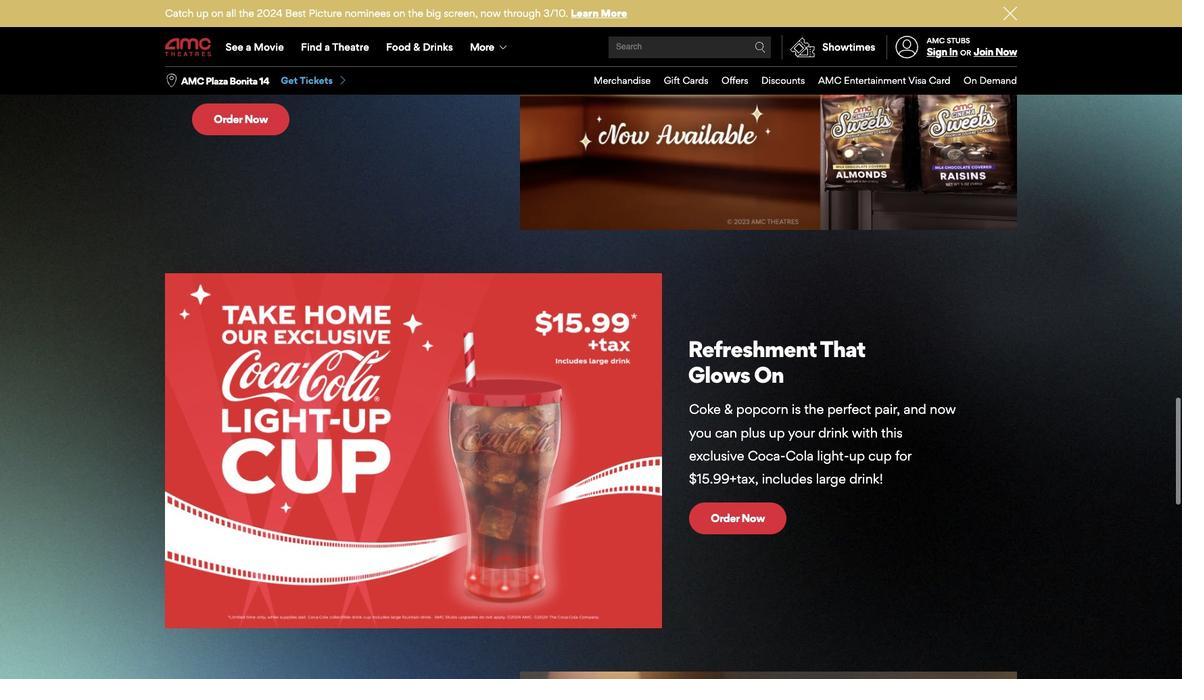 Task type: describe. For each thing, give the bounding box(es) containing it.
showtimes link
[[782, 35, 876, 60]]

1 vertical spatial now
[[245, 113, 268, 126]]

movie
[[254, 41, 284, 53]]

gift cards
[[664, 75, 709, 86]]

amc plaza bonita 14 button
[[181, 74, 269, 87]]

a for theatre
[[325, 41, 330, 53]]

sign in button
[[927, 45, 958, 58]]

coke & popcorn is the perfect pair, and now you can plus up your drink with this exclusive coca-cola light-up cup for $15.99+tax, includes large drink!
[[689, 402, 957, 487]]

screen,
[[444, 7, 478, 20]]

now inside amc stubs sign in or join now
[[996, 45, 1018, 58]]

1 horizontal spatial order now link
[[689, 503, 787, 534]]

& for coke
[[725, 402, 733, 418]]

amc entertainment visa card link
[[805, 67, 951, 95]]

this
[[882, 425, 903, 441]]

on demand link
[[951, 67, 1018, 95]]

see
[[226, 41, 244, 53]]

offers link
[[709, 67, 749, 95]]

or
[[961, 48, 972, 58]]

visa
[[909, 75, 927, 86]]

popcorn
[[737, 402, 789, 418]]

1 horizontal spatial up
[[769, 425, 785, 441]]

glows
[[688, 361, 750, 388]]

1 on from the left
[[211, 7, 223, 20]]

can
[[715, 425, 738, 441]]

find
[[301, 41, 322, 53]]

refreshment that glows on
[[688, 336, 866, 388]]

game day grocery popcorn image
[[520, 672, 1018, 679]]

on inside on demand link
[[964, 75, 978, 86]]

food
[[386, 41, 411, 53]]

food & drinks link
[[378, 28, 462, 66]]

& for food
[[414, 41, 421, 53]]

the for coke
[[805, 402, 824, 418]]

sign
[[927, 45, 948, 58]]

a for movie
[[246, 41, 251, 53]]

1 horizontal spatial more
[[601, 7, 628, 20]]

get
[[281, 75, 298, 86]]

close this dialog image
[[1159, 653, 1173, 667]]

learn more link
[[571, 7, 628, 20]]

find a theatre
[[301, 41, 369, 53]]

sign in or join amc stubs element
[[887, 28, 1018, 66]]

in
[[950, 45, 958, 58]]

0 horizontal spatial order now
[[214, 113, 268, 126]]

exclusive
[[689, 448, 745, 464]]

the for catch
[[239, 7, 254, 20]]

2 vertical spatial now
[[742, 512, 765, 525]]

merchandise link
[[581, 67, 651, 95]]

on demand
[[964, 75, 1018, 86]]

with
[[852, 425, 878, 441]]

1 horizontal spatial order now
[[711, 512, 765, 525]]

picture
[[309, 7, 342, 20]]

drink
[[819, 425, 849, 441]]

discounts link
[[749, 67, 805, 95]]

light-
[[818, 448, 850, 464]]

cola
[[786, 448, 814, 464]]

refreshment
[[688, 336, 817, 363]]

3/10.
[[544, 7, 568, 20]]

is
[[792, 402, 801, 418]]

amc plaza bonita 14
[[181, 75, 269, 86]]

amc for visa
[[819, 75, 842, 86]]

best
[[285, 7, 306, 20]]

0 vertical spatial order now link
[[192, 104, 290, 135]]

entertainment
[[844, 75, 907, 86]]

stubs
[[947, 36, 971, 45]]

and
[[904, 402, 927, 418]]

2 horizontal spatial up
[[850, 448, 865, 464]]

14
[[259, 75, 269, 86]]



Task type: vqa. For each thing, say whether or not it's contained in the screenshot.
INSIDER LINK
no



Task type: locate. For each thing, give the bounding box(es) containing it.
0 vertical spatial up
[[196, 7, 209, 20]]

now
[[996, 45, 1018, 58], [245, 113, 268, 126], [742, 512, 765, 525]]

1 vertical spatial now
[[930, 402, 957, 418]]

now down 14 at the top of page
[[245, 113, 268, 126]]

catch up on all the 2024 best picture nominees on the big screen, now through 3/10. learn more
[[165, 7, 628, 20]]

0 horizontal spatial the
[[239, 7, 254, 20]]

plus
[[741, 425, 766, 441]]

& inside food & drinks link
[[414, 41, 421, 53]]

1 horizontal spatial now
[[930, 402, 957, 418]]

amc left plaza
[[181, 75, 204, 86]]

offers
[[722, 75, 749, 86]]

on down or
[[964, 75, 978, 86]]

1 vertical spatial menu
[[581, 67, 1018, 95]]

0 horizontal spatial order
[[214, 113, 242, 126]]

submit search icon image
[[755, 42, 766, 53]]

a
[[246, 41, 251, 53], [325, 41, 330, 53]]

order now down the $15.99+tax, at bottom
[[711, 512, 765, 525]]

1 vertical spatial order now
[[711, 512, 765, 525]]

0 horizontal spatial a
[[246, 41, 251, 53]]

amc inside amc stubs sign in or join now
[[927, 36, 945, 45]]

0 horizontal spatial order now link
[[192, 104, 290, 135]]

more
[[601, 7, 628, 20], [470, 41, 494, 53]]

amc entertainment visa card
[[819, 75, 951, 86]]

1 horizontal spatial order
[[711, 512, 740, 525]]

menu down showtimes image
[[581, 67, 1018, 95]]

nominees
[[345, 7, 391, 20]]

order now link
[[192, 104, 290, 135], [689, 503, 787, 534]]

more down screen,
[[470, 41, 494, 53]]

amc up sign
[[927, 36, 945, 45]]

dialog
[[0, 0, 1183, 679]]

0 vertical spatial order
[[214, 113, 242, 126]]

order now down bonita at left top
[[214, 113, 268, 126]]

0 horizontal spatial &
[[414, 41, 421, 53]]

more inside button
[[470, 41, 494, 53]]

showtimes
[[823, 41, 876, 53]]

bonita
[[230, 75, 258, 86]]

large
[[816, 471, 846, 487]]

amc stubs sign in or join now
[[927, 36, 1018, 58]]

1 horizontal spatial a
[[325, 41, 330, 53]]

food & drinks
[[386, 41, 453, 53]]

2 vertical spatial up
[[850, 448, 865, 464]]

card
[[930, 75, 951, 86]]

showtimes image
[[783, 35, 823, 60]]

$15.99+tax,
[[689, 471, 759, 487]]

the right is
[[805, 402, 824, 418]]

0 horizontal spatial on
[[211, 7, 223, 20]]

all
[[226, 7, 236, 20]]

0 vertical spatial order now
[[214, 113, 268, 126]]

1 vertical spatial order
[[711, 512, 740, 525]]

catch
[[165, 7, 194, 20]]

1 horizontal spatial on
[[964, 75, 978, 86]]

up
[[196, 7, 209, 20], [769, 425, 785, 441], [850, 448, 865, 464]]

order for the rightmost order now link
[[711, 512, 740, 525]]

1 horizontal spatial amc
[[819, 75, 842, 86]]

menu down learn at the top of the page
[[165, 28, 1018, 66]]

1 vertical spatial order now link
[[689, 503, 787, 534]]

amc for bonita
[[181, 75, 204, 86]]

order
[[214, 113, 242, 126], [711, 512, 740, 525]]

now inside coke & popcorn is the perfect pair, and now you can plus up your drink with this exclusive coca-cola light-up cup for $15.99+tax, includes large drink!
[[930, 402, 957, 418]]

now
[[481, 7, 501, 20], [930, 402, 957, 418]]

join
[[974, 45, 994, 58]]

menu
[[165, 28, 1018, 66], [581, 67, 1018, 95]]

1 horizontal spatial now
[[742, 512, 765, 525]]

up left cup
[[850, 448, 865, 464]]

1 vertical spatial on
[[754, 361, 784, 388]]

menu containing merchandise
[[581, 67, 1018, 95]]

that
[[820, 336, 866, 363]]

& right the food on the top left of page
[[414, 41, 421, 53]]

order now
[[214, 113, 268, 126], [711, 512, 765, 525]]

0 vertical spatial now
[[996, 45, 1018, 58]]

1 a from the left
[[246, 41, 251, 53]]

plaza
[[206, 75, 228, 86]]

0 horizontal spatial up
[[196, 7, 209, 20]]

user profile image
[[888, 36, 926, 59]]

more right learn at the top of the page
[[601, 7, 628, 20]]

see a movie
[[226, 41, 284, 53]]

the right all
[[239, 7, 254, 20]]

join now button
[[974, 45, 1018, 58]]

order now link down bonita at left top
[[192, 104, 290, 135]]

now right screen,
[[481, 7, 501, 20]]

the left big on the left
[[408, 7, 424, 20]]

perfect
[[828, 402, 872, 418]]

a right see
[[246, 41, 251, 53]]

0 vertical spatial &
[[414, 41, 421, 53]]

demand
[[980, 75, 1018, 86]]

gift
[[664, 75, 681, 86]]

cards
[[683, 75, 709, 86]]

the inside coke & popcorn is the perfect pair, and now you can plus up your drink with this exclusive coca-cola light-up cup for $15.99+tax, includes large drink!
[[805, 402, 824, 418]]

discounts
[[762, 75, 805, 86]]

&
[[414, 41, 421, 53], [725, 402, 733, 418]]

the
[[239, 7, 254, 20], [408, 7, 424, 20], [805, 402, 824, 418]]

find a theatre link
[[293, 28, 378, 66]]

menu containing more
[[165, 28, 1018, 66]]

a right find
[[325, 41, 330, 53]]

2 on from the left
[[393, 7, 406, 20]]

2 horizontal spatial amc
[[927, 36, 945, 45]]

up right plus
[[769, 425, 785, 441]]

tickets
[[300, 75, 333, 86]]

amc inside button
[[181, 75, 204, 86]]

2 horizontal spatial now
[[996, 45, 1018, 58]]

merchandise
[[594, 75, 651, 86]]

2 horizontal spatial the
[[805, 402, 824, 418]]

amc logo image
[[165, 38, 212, 57], [165, 38, 212, 57]]

amc down showtimes link
[[819, 75, 842, 86]]

now down the $15.99+tax, at bottom
[[742, 512, 765, 525]]

order now link down the $15.99+tax, at bottom
[[689, 503, 787, 534]]

on
[[964, 75, 978, 86], [754, 361, 784, 388]]

cup
[[869, 448, 892, 464]]

more button
[[462, 28, 518, 66]]

for
[[896, 448, 912, 464]]

0 vertical spatial on
[[964, 75, 978, 86]]

0 vertical spatial now
[[481, 7, 501, 20]]

now right the and
[[930, 402, 957, 418]]

& up the can
[[725, 402, 733, 418]]

1 horizontal spatial &
[[725, 402, 733, 418]]

your
[[788, 425, 815, 441]]

0 horizontal spatial more
[[470, 41, 494, 53]]

on right "nominees"
[[393, 7, 406, 20]]

on inside the refreshment that glows on
[[754, 361, 784, 388]]

order for order now link to the top
[[214, 113, 242, 126]]

drinks
[[423, 41, 453, 53]]

on
[[211, 7, 223, 20], [393, 7, 406, 20]]

includes
[[762, 471, 813, 487]]

get tickets
[[281, 75, 333, 86]]

coke
[[689, 402, 721, 418]]

see a movie link
[[217, 28, 293, 66]]

0 horizontal spatial amc
[[181, 75, 204, 86]]

search the AMC website text field
[[614, 42, 755, 52]]

0 vertical spatial menu
[[165, 28, 1018, 66]]

now right join at the right
[[996, 45, 1018, 58]]

amc for sign
[[927, 36, 945, 45]]

2 a from the left
[[325, 41, 330, 53]]

gift cards link
[[651, 67, 709, 95]]

coca-
[[748, 448, 786, 464]]

1 vertical spatial up
[[769, 425, 785, 441]]

order down the $15.99+tax, at bottom
[[711, 512, 740, 525]]

& inside coke & popcorn is the perfect pair, and now you can plus up your drink with this exclusive coca-cola light-up cup for $15.99+tax, includes large drink!
[[725, 402, 733, 418]]

get tickets link
[[281, 75, 348, 87]]

0 horizontal spatial now
[[481, 7, 501, 20]]

on up popcorn
[[754, 361, 784, 388]]

amc
[[927, 36, 945, 45], [819, 75, 842, 86], [181, 75, 204, 86]]

you
[[689, 425, 712, 441]]

pair,
[[875, 402, 901, 418]]

0 vertical spatial more
[[601, 7, 628, 20]]

1 vertical spatial &
[[725, 402, 733, 418]]

through
[[504, 7, 541, 20]]

up right catch on the top left of the page
[[196, 7, 209, 20]]

drink!
[[850, 471, 884, 487]]

on left all
[[211, 7, 223, 20]]

0 horizontal spatial on
[[754, 361, 784, 388]]

order down amc plaza bonita 14 button
[[214, 113, 242, 126]]

1 horizontal spatial on
[[393, 7, 406, 20]]

theatre
[[332, 41, 369, 53]]

2024
[[257, 7, 283, 20]]

1 vertical spatial more
[[470, 41, 494, 53]]

learn
[[571, 7, 599, 20]]

1 horizontal spatial the
[[408, 7, 424, 20]]

0 horizontal spatial now
[[245, 113, 268, 126]]

big
[[426, 7, 441, 20]]



